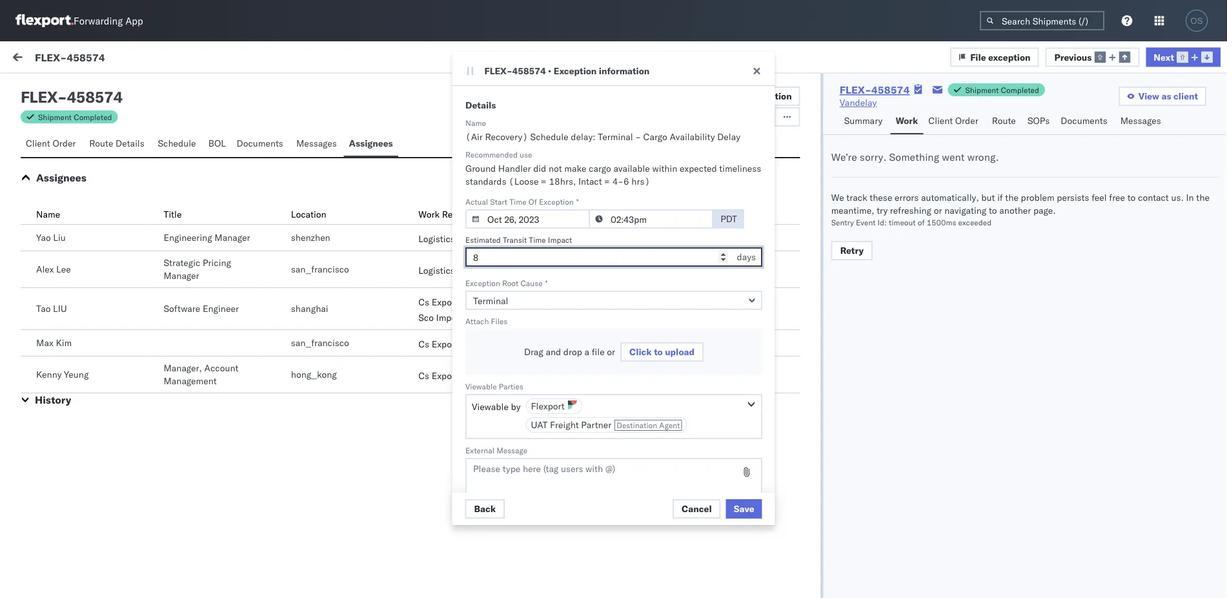 Task type: vqa. For each thing, say whether or not it's contained in the screenshot.
bottom 5:30
no



Task type: locate. For each thing, give the bounding box(es) containing it.
1 (0) from the left
[[57, 82, 74, 93]]

1 horizontal spatial documents
[[1061, 115, 1108, 126]]

recommended use ground handler did not make cargo available within expected timeliness standards (loose = 18hrs, intact = 4-6 hrs)
[[465, 150, 764, 187]]

z down 'flex'
[[47, 141, 50, 149]]

work
[[37, 50, 70, 67], [986, 112, 1003, 122]]

6
[[624, 176, 629, 187]]

manager up pricing
[[215, 232, 250, 243]]

1 vertical spatial shipment completed
[[38, 112, 112, 122]]

sops
[[1028, 115, 1050, 126]]

1 vertical spatial time
[[529, 235, 546, 244]]

drag and drop a file or
[[524, 346, 615, 357]]

pm up by
[[502, 383, 516, 394]]

flex- 458574 down route button
[[956, 150, 1017, 161]]

0 vertical spatial logistics
[[419, 233, 455, 244]]

2 vertical spatial 20,
[[436, 266, 450, 278]]

1 vertical spatial cs export
[[419, 370, 459, 381]]

name
[[465, 118, 486, 128], [36, 209, 60, 220]]

drag
[[524, 346, 543, 357]]

resize handle column header
[[396, 108, 412, 598], [666, 108, 681, 598], [935, 108, 951, 598], [1204, 108, 1220, 598]]

track
[[847, 192, 868, 203]]

1 horizontal spatial shipment
[[966, 85, 999, 95]]

as
[[1162, 90, 1172, 102]]

responsibility
[[442, 209, 500, 220]]

cargo
[[643, 131, 667, 142]]

strategic
[[164, 257, 200, 268]]

1 vertical spatial work
[[986, 112, 1003, 122]]

2 (0) from the left
[[121, 82, 137, 93]]

0 vertical spatial dec 17, 2026, 6:47 pm pst
[[418, 325, 534, 336]]

2 cs export from the top
[[419, 370, 459, 381]]

route button
[[987, 109, 1023, 134]]

exception down dec 20, 2026, 12:33 am pst
[[465, 278, 500, 288]]

j down 'flex'
[[44, 141, 47, 149]]

delay
[[717, 131, 740, 142]]

or up 1500ms
[[934, 205, 943, 216]]

jason-test zhao down flex - 458574
[[63, 140, 131, 151]]

documents
[[1061, 115, 1108, 126], [237, 138, 283, 149]]

1 vertical spatial order
[[53, 138, 76, 149]]

flex- 458574 for dec 20, 2026, 12:36 am pst
[[956, 150, 1017, 161]]

0 horizontal spatial messages
[[296, 138, 337, 149]]

0 vertical spatial external
[[21, 82, 55, 93]]

0 vertical spatial documents
[[1061, 115, 1108, 126]]

1 vertical spatial exception
[[750, 90, 792, 102]]

san_francisco up hong_kong
[[291, 337, 349, 348]]

jason- right kenny
[[63, 372, 91, 384]]

client order button
[[924, 109, 987, 134], [21, 132, 84, 157]]

viewable for viewable by
[[472, 401, 509, 412]]

to right "free"
[[1128, 192, 1136, 203]]

try
[[877, 205, 888, 216]]

dec 17, 2026, 6:47 pm pst up viewable by
[[418, 383, 534, 394]]

2 8, from the top
[[436, 499, 445, 510]]

1 horizontal spatial the
[[1197, 192, 1210, 203]]

1 = from the left
[[541, 176, 547, 187]]

exception
[[554, 65, 597, 77], [539, 197, 574, 206], [465, 278, 500, 288]]

8, inside dec 8, 2026, 6:39 pm pst "button"
[[436, 441, 445, 452]]

(0) for external (0)
[[57, 82, 74, 93]]

flex- down related
[[956, 150, 984, 161]]

2 z from the top
[[47, 316, 50, 324]]

0 horizontal spatial or
[[607, 346, 615, 357]]

2 test from the top
[[91, 256, 109, 267]]

2 vertical spatial z
[[47, 374, 50, 382]]

1 horizontal spatial client
[[929, 115, 953, 126]]

1 flex- 458574 from the top
[[956, 150, 1017, 161]]

1 vertical spatial shipment
[[38, 112, 72, 122]]

os button
[[1183, 6, 1212, 36]]

zhao right liu
[[111, 314, 131, 326]]

1 horizontal spatial (0)
[[121, 82, 137, 93]]

flex-458574 down forwarding app link
[[35, 51, 105, 63]]

0 horizontal spatial (0)
[[57, 82, 74, 93]]

0 horizontal spatial client
[[26, 138, 50, 149]]

* down intact at the left
[[576, 197, 579, 206]]

6:47
[[480, 325, 500, 336], [480, 383, 500, 394]]

estimated
[[465, 235, 501, 244]]

route inside button
[[992, 115, 1016, 126]]

1 z from the top
[[47, 141, 50, 149]]

1 vertical spatial ttt
[[39, 220, 49, 232]]

am up the root
[[508, 266, 522, 278]]

name for name (air recovery) schedule delay: terminal - cargo availability delay
[[465, 118, 486, 128]]

2026, up viewable by
[[453, 383, 478, 394]]

work for work responsibility
[[419, 209, 440, 220]]

external down the my work
[[21, 82, 55, 93]]

1 vertical spatial route
[[89, 138, 113, 149]]

test left kim on the bottom left of page
[[39, 336, 54, 348]]

3 dec from the top
[[418, 266, 434, 278]]

name up yao liu
[[36, 209, 60, 220]]

export
[[432, 296, 459, 308], [432, 338, 459, 350], [432, 370, 459, 381]]

0 vertical spatial cs export
[[419, 338, 459, 350]]

item/shipment
[[1005, 112, 1058, 122]]

6:39
[[474, 441, 494, 452]]

details inside route details button
[[116, 138, 145, 149]]

0 vertical spatial 8,
[[436, 441, 445, 452]]

0 vertical spatial work
[[37, 50, 70, 67]]

message down flex - 458574
[[40, 112, 71, 122]]

flex- down but
[[956, 208, 984, 220]]

2 ttt from the top
[[39, 220, 49, 232]]

file
[[592, 346, 605, 357]]

458574 up internal
[[67, 51, 105, 63]]

3 jason- from the top
[[63, 314, 91, 326]]

completed down flex - 458574
[[74, 112, 112, 122]]

1 horizontal spatial name
[[465, 118, 486, 128]]

jason- down flex - 458574
[[63, 140, 91, 151]]

client for client order button to the right
[[929, 115, 953, 126]]

1 horizontal spatial flex-458574
[[840, 83, 910, 96]]

0 horizontal spatial client order
[[26, 138, 76, 149]]

4 test from the top
[[91, 372, 109, 384]]

17, left viewable parties
[[436, 383, 450, 394]]

details left schedule button
[[116, 138, 145, 149]]

manager inside strategic pricing manager
[[164, 270, 199, 281]]

0 vertical spatial 20,
[[436, 150, 450, 161]]

20, for dec 20, 2026, 12:33 am pst
[[436, 266, 450, 278]]

2 am from the top
[[508, 208, 522, 220]]

j z up history
[[44, 374, 50, 382]]

messages for messages button to the left
[[296, 138, 337, 149]]

0 vertical spatial assignees
[[349, 138, 393, 149]]

1 dec from the top
[[418, 150, 434, 161]]

freight
[[550, 419, 579, 430]]

Search Shipments (/) text field
[[980, 11, 1105, 30]]

2 j from the top
[[44, 258, 47, 266]]

0 vertical spatial viewable
[[465, 381, 497, 391]]

order for leftmost client order button
[[53, 138, 76, 149]]

1 san_francisco from the top
[[291, 264, 349, 275]]

cs export down sco on the bottom
[[419, 338, 459, 350]]

shipment completed down flex - 458574
[[38, 112, 112, 122]]

1 vertical spatial client order
[[26, 138, 76, 149]]

2 6:47 from the top
[[480, 383, 500, 394]]

my work
[[13, 50, 70, 67]]

the right the 'in'
[[1197, 192, 1210, 203]]

flex-458574 up vandelay
[[840, 83, 910, 96]]

2026, left 6:39
[[447, 441, 472, 452]]

hong_kong
[[291, 369, 337, 380]]

1 zhao from the top
[[111, 140, 131, 151]]

0 horizontal spatial route
[[89, 138, 113, 149]]

2 san_francisco from the top
[[291, 337, 349, 348]]

(0) left internal
[[57, 82, 74, 93]]

2 vertical spatial cs
[[419, 370, 429, 381]]

2 logistics from the top
[[419, 265, 455, 276]]

2 zhao from the top
[[111, 256, 131, 267]]

within
[[652, 163, 677, 174]]

0 vertical spatial cs
[[419, 296, 429, 308]]

2 export from the top
[[432, 338, 459, 350]]

flex- 458574 for dec 20, 2026, 12:35 am pst
[[956, 208, 1017, 220]]

flexport. image
[[16, 14, 74, 27]]

(0) for internal (0)
[[121, 82, 137, 93]]

*
[[576, 197, 579, 206], [545, 278, 548, 288]]

uat
[[531, 419, 548, 430]]

20, for dec 20, 2026, 12:36 am pst
[[436, 150, 450, 161]]

0 vertical spatial details
[[465, 99, 496, 111]]

flex- 458574 down but
[[956, 208, 1017, 220]]

dec 20, 2026, 12:33 am pst
[[418, 266, 540, 278]]

2 jason-test zhao from the top
[[63, 256, 131, 267]]

yao
[[36, 232, 51, 243]]

2026, up ground
[[453, 150, 478, 161]]

1 am from the top
[[508, 150, 522, 161]]

0 horizontal spatial to
[[654, 346, 663, 357]]

account
[[204, 362, 239, 374]]

6 dec from the top
[[418, 441, 434, 452]]

shipment down 'flex'
[[38, 112, 72, 122]]

17,
[[436, 325, 450, 336], [436, 383, 450, 394]]

time right transit
[[529, 235, 546, 244]]

or inside we track these errors automatically, but if the problem persists feel free to contact us. in the meantime, try refreshing or navigating to another page. sentry event id: timeout of 1500ms exceeded
[[934, 205, 943, 216]]

0 horizontal spatial the
[[1006, 192, 1019, 203]]

logistics up cs export sco import
[[419, 265, 455, 276]]

0 horizontal spatial time
[[509, 197, 526, 206]]

manager, account management
[[164, 362, 239, 387]]

2 flex- 458574 from the top
[[956, 208, 1017, 220]]

1 horizontal spatial work
[[419, 209, 440, 220]]

schedule left bol
[[158, 138, 196, 149]]

MMM D, YYYY text field
[[465, 209, 590, 229]]

time for transit
[[529, 235, 546, 244]]

1 vertical spatial or
[[607, 346, 615, 357]]

flex- up vandelay
[[840, 83, 872, 96]]

shipment
[[966, 85, 999, 95], [38, 112, 72, 122]]

shipment up related
[[966, 85, 999, 95]]

2 20, from the top
[[436, 208, 450, 220]]

1 vertical spatial exception
[[539, 197, 574, 206]]

0 vertical spatial time
[[509, 197, 526, 206]]

4-
[[612, 176, 624, 187]]

(0)
[[57, 82, 74, 93], [121, 82, 137, 93]]

order for client order button to the right
[[956, 115, 979, 126]]

1 cs export from the top
[[419, 338, 459, 350]]

test right lee
[[91, 256, 109, 267]]

1 vertical spatial logistics
[[419, 265, 455, 276]]

availability
[[670, 131, 715, 142]]

san_francisco down "shenzhen"
[[291, 264, 349, 275]]

0 vertical spatial export
[[432, 296, 459, 308]]

3 zhao from the top
[[111, 314, 131, 326]]

1 vertical spatial external
[[465, 445, 494, 455]]

zhao left schedule button
[[111, 140, 131, 151]]

cs export
[[419, 338, 459, 350], [419, 370, 459, 381]]

jason-test zhao right kenny
[[63, 372, 131, 384]]

test right liu
[[91, 314, 109, 326]]

schedule button
[[153, 132, 203, 157]]

0 vertical spatial z
[[47, 141, 50, 149]]

1 vertical spatial j z
[[44, 316, 50, 324]]

0 vertical spatial san_francisco
[[291, 264, 349, 275]]

route right related
[[992, 115, 1016, 126]]

0 horizontal spatial external
[[21, 82, 55, 93]]

1 ttt from the top
[[39, 162, 49, 173]]

0 horizontal spatial file exception
[[732, 90, 792, 102]]

20,
[[436, 150, 450, 161], [436, 208, 450, 220], [436, 266, 450, 278]]

kenny yeung
[[36, 369, 89, 380]]

engineering
[[164, 232, 212, 243]]

pst right 6:39
[[512, 441, 528, 452]]

import right sco on the bottom
[[436, 312, 463, 323]]

sops button
[[1023, 109, 1056, 134]]

time left of
[[509, 197, 526, 206]]

1 logistics from the top
[[419, 233, 455, 244]]

client order for client order button to the right
[[929, 115, 979, 126]]

1 6:47 from the top
[[480, 325, 500, 336]]

assignees
[[349, 138, 393, 149], [36, 171, 87, 184]]

client order button up went
[[924, 109, 987, 134]]

hrs)
[[632, 176, 650, 187]]

route inside button
[[89, 138, 113, 149]]

us.
[[1172, 192, 1184, 203]]

1 20, from the top
[[436, 150, 450, 161]]

external for external (0)
[[21, 82, 55, 93]]

export up sco on the bottom
[[432, 296, 459, 308]]

1 horizontal spatial documents button
[[1056, 109, 1116, 134]]

1 horizontal spatial or
[[934, 205, 943, 216]]

0 horizontal spatial details
[[116, 138, 145, 149]]

related work item/shipment
[[957, 112, 1058, 122]]

next button
[[1147, 47, 1221, 67]]

messages
[[1121, 115, 1162, 126], [296, 138, 337, 149]]

message right 6:39
[[496, 445, 527, 455]]

(0) right internal
[[121, 82, 137, 93]]

next
[[1154, 51, 1175, 62]]

0 vertical spatial file exception
[[971, 51, 1031, 62]]

0 horizontal spatial shipment
[[38, 112, 72, 122]]

0 vertical spatial 6:47
[[480, 325, 500, 336]]

schedule inside button
[[158, 138, 196, 149]]

1 jason-test zhao from the top
[[63, 140, 131, 151]]

1 horizontal spatial route
[[992, 115, 1016, 126]]

0 horizontal spatial order
[[53, 138, 76, 149]]

1 dec 17, 2026, 6:47 pm pst from the top
[[418, 325, 534, 336]]

ttt for dec 20, 2026, 12:36 am pst
[[39, 162, 49, 173]]

= down did
[[541, 176, 547, 187]]

ground
[[465, 163, 496, 174]]

ttt
[[39, 162, 49, 173], [39, 220, 49, 232]]

3 resize handle column header from the left
[[935, 108, 951, 598]]

logistics manager down work responsibility
[[419, 233, 493, 244]]

0 horizontal spatial *
[[545, 278, 548, 288]]

2 cs from the top
[[419, 338, 429, 350]]

the right if at the top right of the page
[[1006, 192, 1019, 203]]

am for 12:33
[[508, 266, 522, 278]]

1 horizontal spatial external
[[465, 445, 494, 455]]

manager down estimated
[[458, 265, 493, 276]]

am up handler
[[508, 150, 522, 161]]

work responsibility
[[419, 209, 500, 220]]

1 horizontal spatial to
[[989, 205, 998, 216]]

1 horizontal spatial exception
[[989, 51, 1031, 62]]

1 the from the left
[[1006, 192, 1019, 203]]

delay:
[[571, 131, 596, 142]]

2026,
[[453, 150, 478, 161], [453, 208, 478, 220], [453, 266, 478, 278], [453, 325, 478, 336], [453, 383, 478, 394], [447, 441, 472, 452], [447, 499, 472, 510]]

1 horizontal spatial message
[[496, 445, 527, 455]]

2 horizontal spatial to
[[1128, 192, 1136, 203]]

12:35
[[480, 208, 505, 220]]

documents button right 'sops'
[[1056, 109, 1116, 134]]

0 vertical spatial flex- 458574
[[956, 150, 1017, 161]]

j down the tao
[[44, 316, 47, 324]]

details up (air
[[465, 99, 496, 111]]

file exception up delay
[[732, 90, 792, 102]]

document
[[590, 90, 634, 101]]

click to upload
[[629, 346, 695, 357]]

= left 4- in the top of the page
[[604, 176, 610, 187]]

1 j z from the top
[[44, 141, 50, 149]]

(loose
[[509, 176, 539, 187]]

work button
[[891, 109, 924, 134]]

0 horizontal spatial name
[[36, 209, 60, 220]]

2 the from the left
[[1197, 192, 1210, 203]]

1 test from the top
[[39, 278, 54, 290]]

1 vertical spatial 8,
[[436, 499, 445, 510]]

2 vertical spatial export
[[432, 370, 459, 381]]

2 resize handle column header from the left
[[666, 108, 681, 598]]

to right click
[[654, 346, 663, 357]]

documents right bol button
[[237, 138, 283, 149]]

forwarding
[[74, 15, 123, 27]]

client left related
[[929, 115, 953, 126]]

j z down the tao
[[44, 316, 50, 324]]

0 vertical spatial test
[[39, 278, 54, 290]]

8, left the 6:38
[[436, 499, 445, 510]]

0 horizontal spatial import
[[96, 53, 123, 64]]

pst up by
[[518, 383, 534, 394]]

3 20, from the top
[[436, 266, 450, 278]]

1 vertical spatial details
[[116, 138, 145, 149]]

am for 12:35
[[508, 208, 522, 220]]

2 logistics manager from the top
[[419, 265, 493, 276]]

0 vertical spatial message
[[40, 112, 71, 122]]

0 vertical spatial import
[[96, 53, 123, 64]]

1 horizontal spatial file exception
[[971, 51, 1031, 62]]

Enter integers only number field
[[465, 247, 762, 267]]

we're sorry. something went wrong.
[[832, 150, 999, 163]]

1 vertical spatial file
[[732, 90, 748, 102]]

problem
[[1021, 192, 1055, 203]]

0 vertical spatial or
[[934, 205, 943, 216]]

flex- left •
[[485, 65, 513, 77]]

import up 'internal (0)'
[[96, 53, 123, 64]]

1 export from the top
[[432, 296, 459, 308]]

1 horizontal spatial import
[[436, 312, 463, 323]]

client down 'flex'
[[26, 138, 50, 149]]

0 vertical spatial ttt
[[39, 162, 49, 173]]

client order button down 'flex'
[[21, 132, 84, 157]]

1 8, from the top
[[436, 441, 445, 452]]

messages for the right messages button
[[1121, 115, 1162, 126]]

458574 up vandelay
[[872, 83, 910, 96]]

zhao
[[111, 140, 131, 151], [111, 256, 131, 267], [111, 314, 131, 326], [111, 372, 131, 384]]

export left viewable parties
[[432, 370, 459, 381]]

shipment completed up "related work item/shipment" at the right top of page
[[966, 85, 1040, 95]]

flex-458574
[[35, 51, 105, 63], [840, 83, 910, 96]]

0 vertical spatial flex-458574
[[35, 51, 105, 63]]

1 vertical spatial am
[[508, 208, 522, 220]]

intact
[[578, 176, 602, 187]]

z down tao liu
[[47, 316, 50, 324]]

1 horizontal spatial completed
[[1001, 85, 1040, 95]]

recovery)
[[485, 131, 528, 142]]

z up history
[[47, 374, 50, 382]]

exception up upload
[[554, 65, 597, 77]]

handler
[[498, 163, 531, 174]]

external inside button
[[21, 82, 55, 93]]

pm right 6:39
[[496, 441, 510, 452]]

to
[[1128, 192, 1136, 203], [989, 205, 998, 216], [654, 346, 663, 357]]

am down actual start time of exception *
[[508, 208, 522, 220]]

manager down "strategic"
[[164, 270, 199, 281]]

client order
[[929, 115, 979, 126], [26, 138, 76, 149]]

1 17, from the top
[[436, 325, 450, 336]]

ttt for dec 20, 2026, 12:35 am pst
[[39, 220, 49, 232]]

work up the external (0)
[[37, 50, 70, 67]]

1 horizontal spatial schedule
[[530, 131, 568, 142]]

name inside name (air recovery) schedule delay: terminal - cargo availability delay
[[465, 118, 486, 128]]

of
[[528, 197, 537, 206]]

dec 17, 2026, 6:47 pm pst
[[418, 325, 534, 336], [418, 383, 534, 394]]

file up delay
[[732, 90, 748, 102]]

assignees inside the assignees button
[[349, 138, 393, 149]]

1 vertical spatial dec 17, 2026, 6:47 pm pst
[[418, 383, 534, 394]]

1 vertical spatial san_francisco
[[291, 337, 349, 348]]

pst down of
[[524, 208, 540, 220]]

viewable up viewable by
[[465, 381, 497, 391]]

2 j z from the top
[[44, 316, 50, 324]]

6:47 up viewable by
[[480, 383, 500, 394]]

3 am from the top
[[508, 266, 522, 278]]

3 jason-test zhao from the top
[[63, 314, 131, 326]]

import inside cs export sco import
[[436, 312, 463, 323]]

1 cs from the top
[[419, 296, 429, 308]]

jason-test zhao up msg
[[63, 256, 131, 267]]

12:36
[[480, 150, 505, 161]]

viewable for viewable parties
[[465, 381, 497, 391]]

documents right sops 'button'
[[1061, 115, 1108, 126]]

completed up item/shipment
[[1001, 85, 1040, 95]]



Task type: describe. For each thing, give the bounding box(es) containing it.
import work button
[[91, 41, 152, 76]]

vandelay
[[840, 97, 877, 108]]

0 vertical spatial completed
[[1001, 85, 1040, 95]]

3 cs from the top
[[419, 370, 429, 381]]

upload document
[[557, 90, 634, 101]]

1 vertical spatial to
[[989, 205, 998, 216]]

route for route details
[[89, 138, 113, 149]]

0 horizontal spatial flex-458574
[[35, 51, 105, 63]]

alex
[[36, 264, 54, 275]]

1 horizontal spatial client order button
[[924, 109, 987, 134]]

7 dec from the top
[[418, 499, 434, 510]]

4 zhao from the top
[[111, 372, 131, 384]]

8, for dec 8, 2026, 6:39 pm pst
[[436, 441, 445, 452]]

save button
[[726, 499, 762, 519]]

am for 12:36
[[508, 150, 522, 161]]

8, for dec 8, 2026, 6:38 pm pst
[[436, 499, 445, 510]]

in
[[1187, 192, 1195, 203]]

manager down responsibility at the left top of the page
[[458, 233, 493, 244]]

pm right attach
[[502, 325, 516, 336]]

client order for leftmost client order button
[[26, 138, 76, 149]]

458574 down route button
[[984, 150, 1017, 161]]

navigating
[[945, 205, 987, 216]]

pm inside "button"
[[496, 441, 510, 452]]

1 vertical spatial assignees button
[[36, 171, 87, 184]]

•
[[548, 65, 552, 77]]

0 horizontal spatial client order button
[[21, 132, 84, 157]]

pst inside dec 8, 2026, 6:39 pm pst "button"
[[512, 441, 528, 452]]

5 dec from the top
[[418, 383, 434, 394]]

-- : -- -- text field
[[589, 209, 713, 229]]

yeung
[[64, 369, 89, 380]]

20, for dec 20, 2026, 12:35 am pst
[[436, 208, 450, 220]]

0 vertical spatial *
[[576, 197, 579, 206]]

flexport
[[531, 400, 565, 412]]

0 vertical spatial assignees button
[[344, 132, 398, 157]]

1 logistics manager from the top
[[419, 233, 493, 244]]

4 j from the top
[[44, 374, 47, 382]]

internal (0)
[[87, 82, 137, 93]]

1 horizontal spatial details
[[465, 99, 496, 111]]

2 dec 17, 2026, 6:47 pm pst from the top
[[418, 383, 534, 394]]

external for external message
[[465, 445, 494, 455]]

2026, left 12:33
[[453, 266, 478, 278]]

3 test from the top
[[91, 314, 109, 326]]

4 jason-test zhao from the top
[[63, 372, 131, 384]]

work for related
[[986, 112, 1003, 122]]

3 test from the top
[[39, 395, 54, 406]]

2 17, from the top
[[436, 383, 450, 394]]

4 dec from the top
[[418, 325, 434, 336]]

(air
[[465, 131, 483, 142]]

4 jason- from the top
[[63, 372, 91, 384]]

1 resize handle column header from the left
[[396, 108, 412, 598]]

attach files
[[465, 316, 508, 326]]

pst right back
[[512, 499, 528, 510]]

2 vertical spatial exception
[[465, 278, 500, 288]]

previous button
[[1046, 47, 1140, 67]]

pst up did
[[524, 150, 540, 161]]

work for work button
[[896, 115, 919, 126]]

internal
[[87, 82, 118, 93]]

route details button
[[84, 132, 153, 157]]

tao liu
[[36, 303, 67, 314]]

terminal
[[598, 131, 633, 142]]

schedule inside name (air recovery) schedule delay: terminal - cargo availability delay
[[530, 131, 568, 142]]

2026, down cs export sco import
[[453, 325, 478, 336]]

uat freight partner destination agent
[[531, 419, 680, 430]]

free
[[1110, 192, 1126, 203]]

3 z from the top
[[47, 374, 50, 382]]

2026, inside dec 8, 2026, 6:39 pm pst "button"
[[447, 441, 472, 452]]

back
[[474, 503, 496, 514]]

1 vertical spatial file exception
[[732, 90, 792, 102]]

flex- right my
[[35, 51, 67, 63]]

view
[[1139, 90, 1160, 102]]

external (0)
[[21, 82, 74, 93]]

history button
[[35, 393, 71, 406]]

2 jason- from the top
[[63, 256, 91, 267]]

1 vertical spatial *
[[545, 278, 548, 288]]

1 test from the top
[[91, 140, 109, 151]]

flex
[[21, 87, 58, 107]]

save
[[734, 503, 755, 514]]

by
[[511, 401, 521, 412]]

0 vertical spatial work
[[125, 53, 147, 64]]

actual
[[465, 197, 488, 206]]

timeliness
[[719, 163, 761, 174]]

0 horizontal spatial messages button
[[291, 132, 344, 157]]

upload
[[557, 90, 588, 101]]

1 vertical spatial completed
[[74, 112, 112, 122]]

- inside name (air recovery) schedule delay: terminal - cargo availability delay
[[635, 131, 641, 142]]

click to upload button
[[620, 342, 704, 362]]

work for my
[[37, 50, 70, 67]]

1 jason- from the top
[[63, 140, 91, 151]]

3 j z from the top
[[44, 374, 50, 382]]

pst up cause
[[524, 266, 540, 278]]

standards
[[465, 176, 506, 187]]

import work
[[96, 53, 147, 64]]

flexport button
[[526, 398, 582, 414]]

0 horizontal spatial documents button
[[232, 132, 291, 157]]

title
[[164, 209, 182, 220]]

transit
[[503, 235, 527, 244]]

sorry.
[[860, 150, 887, 163]]

a
[[585, 346, 589, 357]]

start
[[490, 197, 507, 206]]

export inside cs export sco import
[[432, 296, 459, 308]]

0 horizontal spatial exception
[[750, 90, 792, 102]]

shanghai
[[291, 303, 328, 314]]

engineering manager
[[164, 232, 250, 243]]

0 vertical spatial exception
[[989, 51, 1031, 62]]

pm right back
[[496, 499, 510, 510]]

3 j from the top
[[44, 316, 47, 324]]

1 vertical spatial documents
[[237, 138, 283, 149]]

contact
[[1139, 192, 1169, 203]]

meantime,
[[832, 205, 875, 216]]

impact
[[548, 235, 572, 244]]

2 = from the left
[[604, 176, 610, 187]]

pst up drag
[[518, 325, 534, 336]]

name for name
[[36, 209, 60, 220]]

we track these errors automatically, but if the problem persists feel free to contact us. in the meantime, try refreshing or navigating to another page. sentry event id: timeout of 1500ms exceeded
[[832, 192, 1210, 227]]

external message
[[465, 445, 527, 455]]

to inside button
[[654, 346, 663, 357]]

import inside button
[[96, 53, 123, 64]]

client for leftmost client order button
[[26, 138, 50, 149]]

0 horizontal spatial shipment completed
[[38, 112, 112, 122]]

previous
[[1055, 51, 1092, 62]]

cancel button
[[673, 499, 721, 519]]

route for route
[[992, 115, 1016, 126]]

1 horizontal spatial messages button
[[1116, 109, 1169, 134]]

0 horizontal spatial file
[[732, 90, 748, 102]]

time for start
[[509, 197, 526, 206]]

software engineer
[[164, 303, 239, 314]]

dec inside dec 8, 2026, 6:39 pm pst "button"
[[418, 441, 434, 452]]

458574 down if at the top right of the page
[[984, 208, 1017, 220]]

1 j from the top
[[44, 141, 47, 149]]

lee
[[56, 264, 71, 275]]

0 vertical spatial file
[[971, 51, 987, 62]]

make
[[564, 163, 586, 174]]

my
[[13, 50, 33, 67]]

vandelay link
[[840, 96, 877, 109]]

2026, left the 6:38
[[447, 499, 472, 510]]

forwarding app
[[74, 15, 143, 27]]

458574 down import work button
[[67, 87, 123, 107]]

1 vertical spatial flex-458574
[[840, 83, 910, 96]]

alex lee
[[36, 264, 71, 275]]

dec 20, 2026, 12:35 am pst
[[418, 208, 540, 220]]

sco
[[419, 312, 434, 323]]

458574 left •
[[513, 65, 546, 77]]

use
[[520, 150, 532, 159]]

2 test from the top
[[39, 336, 54, 348]]

related
[[957, 112, 984, 122]]

liu
[[53, 232, 66, 243]]

something
[[890, 150, 940, 163]]

0 vertical spatial shipment
[[966, 85, 999, 95]]

cause
[[520, 278, 543, 288]]

these
[[870, 192, 893, 203]]

dec 20, 2026, 12:36 am pst
[[418, 150, 540, 161]]

max kim
[[36, 337, 72, 348]]

automatically,
[[922, 192, 980, 203]]

engineer
[[203, 303, 239, 314]]

name (air recovery) schedule delay: terminal - cargo availability delay
[[465, 118, 740, 142]]

strategic pricing manager
[[164, 257, 231, 281]]

3 export from the top
[[432, 370, 459, 381]]

Please type here (tag users with @) text field
[[465, 458, 762, 519]]

and
[[546, 346, 561, 357]]

2 dec from the top
[[418, 208, 434, 220]]

2026, down actual
[[453, 208, 478, 220]]

0 horizontal spatial assignees
[[36, 171, 87, 184]]

dec 8, 2026, 6:38 pm pst
[[418, 499, 528, 510]]

0 vertical spatial shipment completed
[[966, 85, 1040, 95]]

view as client button
[[1119, 87, 1207, 106]]

history
[[35, 393, 71, 406]]

0 vertical spatial to
[[1128, 192, 1136, 203]]

Terminal text field
[[465, 291, 762, 310]]

kenny
[[36, 369, 62, 380]]

flex - 458574
[[21, 87, 123, 107]]

cs inside cs export sco import
[[419, 296, 429, 308]]

wrong.
[[968, 150, 999, 163]]

12:33
[[480, 266, 505, 278]]

actual start time of exception *
[[465, 197, 579, 206]]

0 vertical spatial exception
[[554, 65, 597, 77]]

exceeded
[[959, 217, 992, 227]]

4 resize handle column header from the left
[[1204, 108, 1220, 598]]

shenzhen
[[291, 232, 330, 243]]



